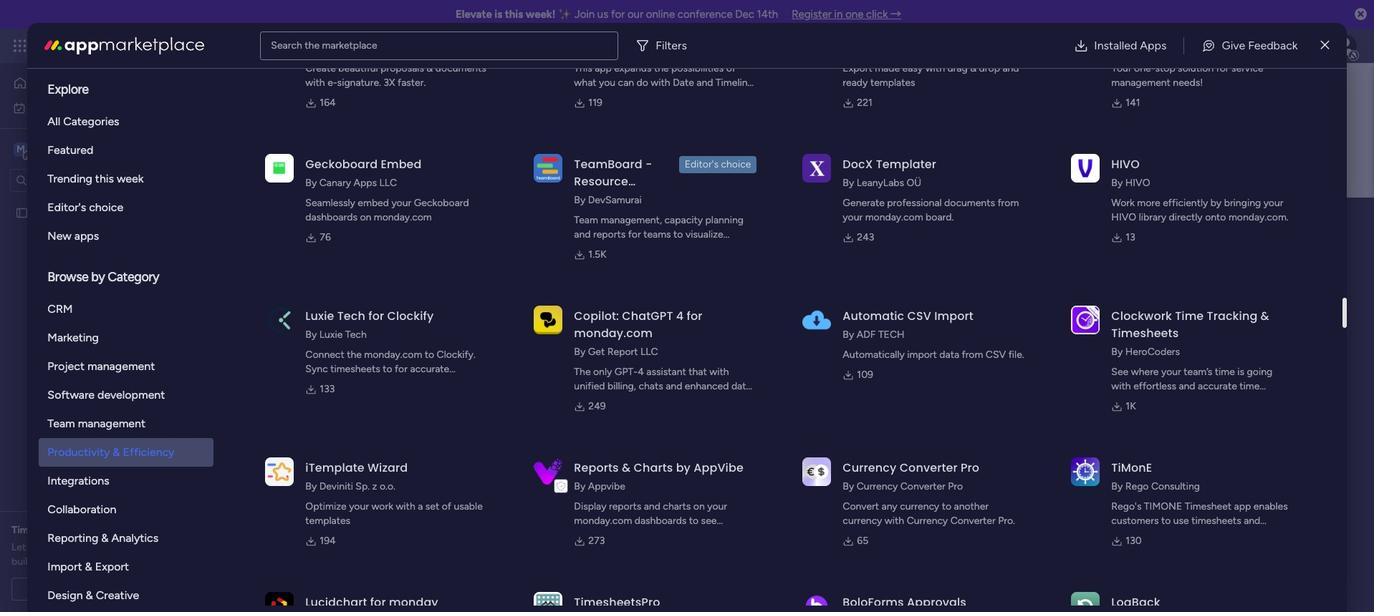 Task type: vqa. For each thing, say whether or not it's contained in the screenshot.
more
yes



Task type: locate. For each thing, give the bounding box(es) containing it.
luxie down boards
[[306, 308, 334, 325]]

monday.com inside 'display reports and charts on your monday.com dashboards to see statistics of your boards.'
[[574, 515, 632, 528]]

stop
[[1156, 62, 1176, 75]]

work inside button
[[48, 101, 70, 114]]

online
[[646, 8, 675, 21]]

our inside time for an expert review let our experts review what you've built so far. free of charge
[[28, 542, 43, 554]]

you left visited
[[377, 323, 394, 336]]

geckoboard inside seamlessly embed your geckoboard dashboards on monday.com
[[414, 197, 469, 209]]

your up monday.com.
[[1264, 197, 1284, 209]]

choice down trending this week
[[89, 201, 123, 214]]

1 horizontal spatial geckoboard
[[414, 197, 469, 209]]

monday
[[64, 37, 113, 54], [389, 595, 439, 611]]

app logo image for clockwork time tracking & timesheets
[[1072, 306, 1101, 335]]

to up insights
[[1162, 515, 1171, 528]]

service
[[1232, 62, 1264, 75]]

dashboards up connect
[[323, 323, 375, 336]]

a down import & export
[[91, 583, 96, 596]]

an
[[53, 525, 64, 537]]

optimize your work with a set of usable templates
[[306, 501, 483, 528]]

4 up chats
[[638, 366, 644, 378]]

monday.com.
[[1229, 211, 1289, 224]]

converter
[[900, 460, 958, 477], [901, 481, 946, 493], [951, 515, 996, 528]]

by inside "geckoboard embed by canary apps llc"
[[306, 177, 317, 189]]

accurate inside see where your team's time is going with effortless and accurate time tracking built into each item.
[[1199, 381, 1238, 393]]

elevate
[[456, 8, 492, 21]]

0 vertical spatial timesheets
[[331, 363, 380, 376]]

apps inside "geckoboard embed by canary apps llc"
[[354, 177, 377, 189]]

documents inside generate professional documents from your monday.com board.
[[945, 197, 996, 209]]

2 vertical spatial converter
[[951, 515, 996, 528]]

planning
[[706, 214, 744, 227]]

to left see
[[689, 515, 699, 528]]

app logo image for luxie tech for clockify
[[265, 306, 294, 335]]

1 vertical spatial data
[[732, 381, 752, 393]]

1 horizontal spatial on
[[694, 501, 705, 513]]

and inside 'display reports and charts on your monday.com dashboards to see statistics of your boards.'
[[644, 501, 661, 513]]

timesheet
[[1185, 501, 1232, 513]]

apps up embed
[[354, 177, 377, 189]]

team inside team management, capacity planning and reports for teams to visualize projects and team's time.
[[574, 214, 599, 227]]

1 vertical spatial accurate
[[1199, 381, 1238, 393]]

app logo image for currency converter pro
[[803, 458, 832, 487]]

help image
[[1285, 39, 1299, 53]]

timesheets up the invoicing
[[331, 363, 380, 376]]

of up timeline
[[727, 62, 736, 75]]

0 vertical spatial templates
[[871, 77, 916, 89]]

your down generate
[[843, 211, 863, 224]]

your
[[392, 197, 412, 209], [1264, 197, 1284, 209], [843, 211, 863, 224], [1162, 366, 1182, 378], [349, 501, 369, 513], [708, 501, 728, 513], [629, 530, 649, 542]]

what up charge
[[114, 542, 136, 554]]

1 horizontal spatial documents
[[945, 197, 996, 209]]

embed
[[381, 156, 422, 173]]

your inside see where your team's time is going with effortless and accurate time tracking built into each item.
[[1162, 366, 1182, 378]]

deviniti
[[320, 481, 353, 493]]

0 vertical spatial you
[[599, 77, 616, 89]]

option
[[0, 200, 183, 203]]

export up meeting
[[95, 561, 129, 574]]

work up home 'button'
[[116, 37, 142, 54]]

1 vertical spatial you
[[377, 323, 394, 336]]

you inside this app expands the possibilities of what you can do with date and timeline columns.
[[599, 77, 616, 89]]

by right charts
[[676, 460, 691, 477]]

apps
[[1141, 38, 1167, 52], [354, 177, 377, 189]]

see inside see where your team's time is going with effortless and accurate time tracking built into each item.
[[1112, 366, 1129, 378]]

by inside the automatic csv import by adf tech
[[843, 329, 855, 341]]

1 horizontal spatial a
[[418, 501, 423, 513]]

see left the where in the right of the page
[[1112, 366, 1129, 378]]

by inside "currency converter pro by currency converter pro"
[[843, 481, 855, 493]]

0 vertical spatial currency
[[843, 460, 897, 477]]

2 vertical spatial on
[[1186, 530, 1197, 542]]

on up see
[[694, 501, 705, 513]]

0 vertical spatial 4
[[677, 308, 684, 325]]

of right "273"
[[617, 530, 627, 542]]

rego
[[1126, 481, 1149, 493]]

0 horizontal spatial work
[[48, 101, 70, 114]]

select product image
[[13, 39, 27, 53]]

& right drag
[[971, 62, 977, 75]]

monday.com
[[374, 211, 432, 224], [866, 211, 924, 224], [574, 325, 653, 342], [364, 349, 422, 361], [574, 515, 632, 528], [1200, 530, 1258, 542]]

with inside optimize your work with a set of usable templates
[[396, 501, 416, 513]]

tech up connect the monday.com to clockify. sync timesheets to for accurate invoicing and reporting.
[[345, 329, 367, 341]]

for left an in the left bottom of the page
[[37, 525, 50, 537]]

by up connect
[[306, 329, 317, 341]]

the up "create"
[[305, 39, 320, 51]]

hivo inside work more efficiently by bringing your hivo library directly onto monday.com.
[[1112, 211, 1137, 224]]

1 vertical spatial editor's choice
[[48, 201, 123, 214]]

software development
[[48, 389, 165, 402]]

display reports and charts on your monday.com dashboards to see statistics of your boards.
[[574, 501, 728, 542]]

0 vertical spatial this
[[505, 8, 523, 21]]

by inside hivo by hivo
[[1112, 177, 1123, 189]]

brad klo image
[[1335, 34, 1358, 57]]

for right us
[[611, 8, 625, 21]]

0 horizontal spatial this
[[95, 172, 114, 186]]

reports inside 'display reports and charts on your monday.com dashboards to see statistics of your boards.'
[[609, 501, 642, 513]]

0 vertical spatial editor's choice
[[685, 158, 751, 171]]

notifications image
[[1123, 39, 1138, 53]]

data
[[940, 349, 960, 361], [732, 381, 752, 393]]

1 vertical spatial on
[[694, 501, 705, 513]]

monday.com inside seamlessly embed your geckoboard dashboards on monday.com
[[374, 211, 432, 224]]

by inside timone by rego consulting
[[1112, 481, 1123, 493]]

team down planning
[[574, 214, 599, 227]]

with left drag
[[926, 62, 945, 75]]

and inside this app expands the possibilities of what you can do with date and timeline columns.
[[697, 77, 714, 89]]

visited
[[396, 323, 426, 336]]

recent boards
[[270, 289, 345, 303]]

1 vertical spatial main workspace
[[358, 203, 542, 235]]

by inside 'luxie tech for clockify by luxie tech'
[[306, 329, 317, 341]]

click
[[867, 8, 888, 21]]

0 vertical spatial documents
[[436, 62, 487, 75]]

reports down appvibe
[[609, 501, 642, 513]]

1 vertical spatial is
[[1238, 366, 1245, 378]]

see plans button
[[231, 35, 300, 57]]

1 vertical spatial team
[[48, 417, 75, 431]]

currency up the any
[[857, 481, 898, 493]]

editor's down search in workspace "field"
[[48, 201, 86, 214]]

0 vertical spatial the
[[305, 39, 320, 51]]

& inside 'export made easy with drag & drop and ready templates'
[[971, 62, 977, 75]]

main workspace
[[33, 142, 118, 156], [358, 203, 542, 235]]

enables
[[1254, 501, 1289, 513]]

built down effortless
[[1151, 395, 1171, 407]]

monday.com down timesheet
[[1200, 530, 1258, 542]]

your inside seamlessly embed your geckoboard dashboards on monday.com
[[392, 197, 412, 209]]

you left can
[[599, 77, 616, 89]]

geckoboard inside "geckoboard embed by canary apps llc"
[[306, 156, 378, 173]]

hivo up work
[[1112, 156, 1140, 173]]

1 horizontal spatial export
[[843, 62, 873, 75]]

generate professional documents from your monday.com board.
[[843, 197, 1020, 224]]

import up automatically import data from csv file.
[[935, 308, 974, 325]]

1 horizontal spatial app
[[1235, 501, 1252, 513]]

csv
[[908, 308, 932, 325], [986, 349, 1007, 361]]

that
[[689, 366, 707, 378]]

monday.com up report at bottom
[[574, 325, 653, 342]]

0 horizontal spatial monday
[[64, 37, 113, 54]]

0 horizontal spatial llc
[[380, 177, 397, 189]]

1 vertical spatial monday
[[389, 595, 439, 611]]

give feedback link
[[1191, 31, 1310, 60]]

expert
[[66, 525, 96, 537]]

solution
[[1179, 62, 1214, 75]]

for inside 'luxie tech for clockify by luxie tech'
[[369, 308, 384, 325]]

your up effortless
[[1162, 366, 1182, 378]]

monday.com up statistics
[[574, 515, 632, 528]]

to up time.
[[674, 229, 683, 241]]

is right elevate
[[495, 8, 503, 21]]

review up import & export
[[82, 542, 111, 554]]

timesheets down timesheet
[[1192, 515, 1242, 528]]

dec
[[736, 8, 755, 21]]

1 horizontal spatial team
[[574, 214, 599, 227]]

with inside see where your team's time is going with effortless and accurate time tracking built into each item.
[[1112, 381, 1132, 393]]

this app expands the possibilities of what you can do with date and timeline columns.
[[574, 62, 754, 103]]

this left the week
[[95, 172, 114, 186]]

1 vertical spatial editor's
[[48, 201, 86, 214]]

chats
[[639, 381, 664, 393]]

1 vertical spatial work
[[48, 101, 70, 114]]

0 vertical spatial accurate
[[410, 363, 450, 376]]

signature.
[[337, 77, 381, 89]]

& right free
[[85, 561, 92, 574]]

work down o.o.
[[372, 501, 393, 513]]

dashboards
[[306, 211, 358, 224], [323, 323, 375, 336], [635, 515, 687, 528]]

register
[[792, 8, 832, 21]]

give feedback button
[[1191, 31, 1310, 60]]

0 vertical spatial in
[[835, 8, 843, 21]]

0 vertical spatial from
[[998, 197, 1020, 209]]

0 vertical spatial is
[[495, 8, 503, 21]]

and inside the only gpt-4 assistant that with unified billing, chats and enhanced data privacy.
[[666, 381, 683, 393]]

see inside button
[[251, 39, 268, 52]]

currency down convert
[[843, 515, 883, 528]]

0 vertical spatial main
[[33, 142, 58, 156]]

csv left file.
[[986, 349, 1007, 361]]

add to favorites image
[[926, 355, 940, 370]]

into
[[1173, 395, 1191, 407]]

main down "geckoboard embed by canary apps llc"
[[358, 203, 413, 235]]

monday.com inside connect the monday.com to clockify. sync timesheets to for accurate invoicing and reporting.
[[364, 349, 422, 361]]

your right embed
[[392, 197, 412, 209]]

& up charge
[[101, 532, 109, 546]]

by up convert
[[843, 481, 855, 493]]

in left one
[[835, 8, 843, 21]]

& inside reports & charts by appvibe by appvibe
[[622, 460, 631, 477]]

1 vertical spatial from
[[962, 349, 984, 361]]

1 horizontal spatial templates
[[871, 77, 916, 89]]

apps right notifications "image"
[[1141, 38, 1167, 52]]

with inside the only gpt-4 assistant that with unified billing, chats and enhanced data privacy.
[[710, 366, 729, 378]]

efficiency
[[123, 446, 175, 459]]

team management, capacity planning and reports for teams to visualize projects and team's time.
[[574, 214, 744, 255]]

app right this
[[595, 62, 612, 75]]

and down 'enables'
[[1244, 515, 1261, 528]]

invoicing
[[306, 378, 346, 390]]

1 horizontal spatial monday
[[389, 595, 439, 611]]

documents up board.
[[945, 197, 996, 209]]

project
[[48, 360, 85, 373]]

currency down "currency converter pro by currency converter pro" on the right
[[907, 515, 949, 528]]

llc inside copilot: chatgpt 4 for monday.com by get report llc
[[641, 346, 659, 358]]

seamlessly
[[306, 197, 355, 209]]

0 vertical spatial work
[[116, 37, 142, 54]]

currency converter pro by currency converter pro
[[843, 460, 980, 493]]

crm
[[48, 302, 73, 316]]

for inside copilot: chatgpt 4 for monday.com by get report llc
[[687, 308, 703, 325]]

from for automatic csv import
[[962, 349, 984, 361]]

clockwork
[[1112, 308, 1173, 325]]

and inside connect the monday.com to clockify. sync timesheets to for accurate invoicing and reporting.
[[348, 378, 365, 390]]

app logo image for geckoboard embed
[[265, 154, 294, 183]]

by for reports
[[676, 460, 691, 477]]

0 horizontal spatial data
[[732, 381, 752, 393]]

1 horizontal spatial test
[[295, 357, 313, 369]]

new
[[48, 229, 72, 243]]

documents inside create beautiful proposals & documents with e-signature. 3x faster.
[[436, 62, 487, 75]]

0 vertical spatial team
[[574, 214, 599, 227]]

categories
[[63, 115, 119, 128]]

schedule
[[47, 583, 89, 596]]

1 horizontal spatial currency
[[900, 501, 940, 513]]

app logo image for copilot: chatgpt 4 for monday.com
[[534, 306, 563, 335]]

of right set
[[442, 501, 452, 513]]

dashboards up 'boards.'
[[635, 515, 687, 528]]

by up onto
[[1211, 197, 1222, 209]]

docx templater by leanylabs oü
[[843, 156, 937, 189]]

1 horizontal spatial apps
[[1141, 38, 1167, 52]]

luxie tech for clockify by luxie tech
[[306, 308, 434, 341]]

create
[[306, 62, 336, 75]]

& right tracking
[[1261, 308, 1270, 325]]

invite members image
[[1186, 39, 1201, 53]]

templates down the optimize
[[306, 515, 351, 528]]

the inside connect the monday.com to clockify. sync timesheets to for accurate invoicing and reporting.
[[347, 349, 362, 361]]

to left clockify.
[[425, 349, 434, 361]]

by up work
[[1112, 177, 1123, 189]]

reports up the "projects" at the top of the page
[[593, 229, 626, 241]]

1 vertical spatial csv
[[986, 349, 1007, 361]]

choice up planning
[[721, 158, 751, 171]]

1 horizontal spatial 4
[[677, 308, 684, 325]]

of inside 'display reports and charts on your monday.com dashboards to see statistics of your boards.'
[[617, 530, 627, 542]]

built down 'let'
[[11, 556, 31, 568]]

0 vertical spatial editor's
[[685, 158, 719, 171]]

for inside connect the monday.com to clockify. sync timesheets to for accurate invoicing and reporting.
[[395, 363, 408, 376]]

by down "docx"
[[843, 177, 855, 189]]

boards
[[310, 289, 345, 303]]

0 vertical spatial time
[[1216, 366, 1236, 378]]

review up charge
[[99, 525, 130, 537]]

a left set
[[418, 501, 423, 513]]

this right the recently
[[478, 323, 494, 336]]

with left set
[[396, 501, 416, 513]]

0 horizontal spatial time
[[1216, 366, 1236, 378]]

1 horizontal spatial the
[[347, 349, 362, 361]]

documents down elevate
[[436, 62, 487, 75]]

apps image
[[1218, 39, 1232, 53]]

to inside convert any currency to another currency with currency converter pro.
[[942, 501, 952, 513]]

our left online
[[628, 8, 644, 21]]

273
[[589, 535, 605, 548]]

capacity
[[665, 214, 703, 227]]

far.
[[47, 556, 61, 568]]

time right team's
[[1216, 366, 1236, 378]]

editor's choice up apps
[[48, 201, 123, 214]]

canary
[[320, 177, 351, 189]]

0 vertical spatial by
[[1211, 197, 1222, 209]]

0 vertical spatial dashboards
[[306, 211, 358, 224]]

tech
[[879, 329, 905, 341]]

1 horizontal spatial data
[[940, 349, 960, 361]]

app logo image for itemplate wizard
[[265, 458, 294, 487]]

2 vertical spatial currency
[[907, 515, 949, 528]]

editor's choice up planning
[[685, 158, 751, 171]]

appvibe
[[694, 460, 744, 477]]

1 vertical spatial in
[[468, 323, 476, 336]]

app logo image
[[265, 154, 294, 183], [534, 154, 563, 183], [803, 154, 832, 183], [1072, 154, 1101, 183], [265, 306, 294, 335], [534, 306, 563, 335], [803, 306, 832, 335], [1072, 306, 1101, 335], [265, 458, 294, 487], [534, 458, 563, 487], [803, 458, 832, 487], [1072, 458, 1101, 487]]

0 vertical spatial built
[[1151, 395, 1171, 407]]

ready
[[843, 77, 868, 89]]

1 horizontal spatial this
[[478, 323, 494, 336]]

my
[[32, 101, 45, 114]]

1 horizontal spatial main
[[358, 203, 413, 235]]

apps inside button
[[1141, 38, 1167, 52]]

1 vertical spatial tech
[[345, 329, 367, 341]]

work inside optimize your work with a set of usable templates
[[372, 501, 393, 513]]

our up so on the bottom
[[28, 542, 43, 554]]

workspace selection element
[[14, 141, 120, 159]]

connect the monday.com to clockify. sync timesheets to for accurate invoicing and reporting.
[[306, 349, 476, 390]]

boards.
[[652, 530, 685, 542]]

pro
[[961, 460, 980, 477], [949, 481, 964, 493]]

and down possibilities
[[697, 77, 714, 89]]

team down software
[[48, 417, 75, 431]]

1 vertical spatial import
[[48, 561, 82, 574]]

llc up assistant
[[641, 346, 659, 358]]

1 horizontal spatial work
[[116, 37, 142, 54]]

of inside time for an expert review let our experts review what you've built so far. free of charge
[[86, 556, 95, 568]]

templates down made
[[871, 77, 916, 89]]

what inside time for an expert review let our experts review what you've built so far. free of charge
[[114, 542, 136, 554]]

1 horizontal spatial editor's choice
[[685, 158, 751, 171]]

your up see
[[708, 501, 728, 513]]

time down going
[[1240, 381, 1260, 393]]

and
[[1003, 62, 1020, 75], [697, 77, 714, 89], [574, 229, 591, 241], [614, 243, 631, 255], [304, 323, 320, 336], [348, 378, 365, 390], [666, 381, 683, 393], [1179, 381, 1196, 393], [644, 501, 661, 513], [1244, 515, 1261, 528]]

with
[[926, 62, 945, 75], [306, 77, 325, 89], [651, 77, 671, 89], [710, 366, 729, 378], [1112, 381, 1132, 393], [396, 501, 416, 513], [885, 515, 905, 528]]

search everything image
[[1253, 39, 1267, 53]]

0 vertical spatial tech
[[337, 308, 366, 325]]

1 horizontal spatial built
[[1151, 395, 1171, 407]]

see
[[701, 515, 717, 528]]

main workspace inside workspace selection element
[[33, 142, 118, 156]]

and down assistant
[[666, 381, 683, 393]]

1 vertical spatial dashboards
[[323, 323, 375, 336]]

1 horizontal spatial time
[[1176, 308, 1205, 325]]

1 vertical spatial reports
[[609, 501, 642, 513]]

with right do
[[651, 77, 671, 89]]

1 horizontal spatial our
[[628, 8, 644, 21]]

tech
[[337, 308, 366, 325], [345, 329, 367, 341]]

work for monday
[[116, 37, 142, 54]]

0 vertical spatial what
[[574, 77, 597, 89]]

0 vertical spatial our
[[628, 8, 644, 21]]

work for my
[[48, 101, 70, 114]]

0 horizontal spatial templates
[[306, 515, 351, 528]]

create beautiful proposals & documents with e-signature. 3x faster.
[[306, 62, 487, 89]]

dashboards inside 'display reports and charts on your monday.com dashboards to see statistics of your boards.'
[[635, 515, 687, 528]]

so
[[34, 556, 44, 568]]

for left clockify
[[369, 308, 384, 325]]

planning
[[574, 191, 626, 207]]

0 horizontal spatial choice
[[89, 201, 123, 214]]

csv up import
[[908, 308, 932, 325]]

and right drop
[[1003, 62, 1020, 75]]

accurate
[[410, 363, 450, 376], [1199, 381, 1238, 393]]

0 vertical spatial time
[[1176, 308, 1205, 325]]

by inside reports & charts by appvibe by appvibe
[[676, 460, 691, 477]]

0 horizontal spatial apps
[[354, 177, 377, 189]]

1 vertical spatial templates
[[306, 515, 351, 528]]

monday.com inside copilot: chatgpt 4 for monday.com by get report llc
[[574, 325, 653, 342]]

time left tracking
[[1176, 308, 1205, 325]]

from inside generate professional documents from your monday.com board.
[[998, 197, 1020, 209]]

0 vertical spatial data
[[940, 349, 960, 361]]

2 vertical spatial by
[[676, 460, 691, 477]]

accurate up "item."
[[1199, 381, 1238, 393]]

133
[[320, 384, 335, 396]]

display
[[574, 501, 607, 513]]

by down timesheets
[[1112, 346, 1123, 358]]

documents
[[436, 62, 487, 75], [945, 197, 996, 209]]

give feedback
[[1223, 38, 1299, 52]]

0 horizontal spatial editor's
[[48, 201, 86, 214]]

0 horizontal spatial the
[[305, 39, 320, 51]]

main
[[33, 142, 58, 156], [358, 203, 413, 235]]

see plans
[[251, 39, 294, 52]]

65
[[858, 535, 869, 548]]

marketing
[[48, 331, 99, 345]]

needs!
[[1174, 77, 1204, 89]]

0 vertical spatial main workspace
[[33, 142, 118, 156]]

1 vertical spatial see
[[1112, 366, 1129, 378]]

by left canary on the left top
[[306, 177, 317, 189]]

more
[[1138, 197, 1161, 209]]

by inside work more efficiently by bringing your hivo library directly onto monday.com.
[[1211, 197, 1222, 209]]

time
[[1176, 308, 1205, 325], [11, 525, 34, 537]]

1 horizontal spatial you
[[599, 77, 616, 89]]

2 vertical spatial work
[[372, 501, 393, 513]]

& inside create beautiful proposals & documents with e-signature. 3x faster.
[[427, 62, 433, 75]]

currency right the any
[[900, 501, 940, 513]]

your inside work more efficiently by bringing your hivo library directly onto monday.com.
[[1264, 197, 1284, 209]]

import inside the automatic csv import by adf tech
[[935, 308, 974, 325]]

4 right chatgpt
[[677, 308, 684, 325]]

0 horizontal spatial accurate
[[410, 363, 450, 376]]

explore
[[48, 82, 89, 97]]

test
[[34, 207, 53, 219], [295, 357, 313, 369]]

boards
[[270, 323, 301, 336]]

templates
[[871, 77, 916, 89], [306, 515, 351, 528]]

1 vertical spatial our
[[28, 542, 43, 554]]

and inside 'export made easy with drag & drop and ready templates'
[[1003, 62, 1020, 75]]



Task type: describe. For each thing, give the bounding box(es) containing it.
time inside clockwork time tracking & timesheets by herocoders
[[1176, 308, 1205, 325]]

team management
[[48, 417, 146, 431]]

see for see where your team's time is going with effortless and accurate time tracking built into each item.
[[1112, 366, 1129, 378]]

1 vertical spatial by
[[91, 270, 105, 285]]

wizard
[[368, 460, 408, 477]]

app logo image for automatic csv import
[[803, 306, 832, 335]]

and inside see where your team's time is going with effortless and accurate time tracking built into each item.
[[1179, 381, 1196, 393]]

reports
[[574, 460, 619, 477]]

e-
[[328, 77, 337, 89]]

by devsamurai
[[574, 194, 642, 206]]

geckoboard embed by canary apps llc
[[306, 156, 422, 189]]

teamboard
[[574, 156, 643, 173]]

2 horizontal spatial this
[[505, 8, 523, 21]]

1 vertical spatial hivo
[[1126, 177, 1151, 189]]

billing,
[[608, 381, 637, 393]]

sp.
[[356, 481, 370, 493]]

apps marketplace image
[[45, 37, 205, 54]]

reports inside team management, capacity planning and reports for teams to visualize projects and team's time.
[[593, 229, 626, 241]]

built inside see where your team's time is going with effortless and accurate time tracking built into each item.
[[1151, 395, 1171, 407]]

and inside the rego's timone timesheet app enables customers to use timesheets and provide insights on monday.com
[[1244, 515, 1261, 528]]

easy
[[903, 62, 923, 75]]

team for team management
[[48, 417, 75, 431]]

one
[[846, 8, 864, 21]]

0 vertical spatial converter
[[900, 460, 958, 477]]

what inside this app expands the possibilities of what you can do with date and timeline columns.
[[574, 77, 597, 89]]

your one-stop solution for service management needs!
[[1112, 62, 1264, 89]]

herocoders
[[1126, 346, 1181, 358]]

statistics
[[574, 530, 615, 542]]

249
[[589, 401, 606, 413]]

monday.com inside the rego's timone timesheet app enables customers to use timesheets and provide insights on monday.com
[[1200, 530, 1258, 542]]

for inside "your one-stop solution for service management needs!"
[[1217, 62, 1230, 75]]

filters
[[656, 38, 687, 52]]

my work
[[32, 101, 70, 114]]

inbox image
[[1155, 39, 1169, 53]]

1 vertical spatial workspace
[[419, 203, 542, 235]]

your left 'boards.'
[[629, 530, 649, 542]]

report
[[608, 346, 638, 358]]

the for search the marketplace
[[305, 39, 320, 51]]

with inside 'export made easy with drag & drop and ready templates'
[[926, 62, 945, 75]]

templates inside optimize your work with a set of usable templates
[[306, 515, 351, 528]]

app inside this app expands the possibilities of what you can do with date and timeline columns.
[[595, 62, 612, 75]]

to up "reporting."
[[383, 363, 392, 376]]

for inside team management, capacity planning and reports for teams to visualize projects and team's time.
[[628, 229, 641, 241]]

with inside this app expands the possibilities of what you can do with date and timeline columns.
[[651, 77, 671, 89]]

app logo image for docx templater
[[803, 154, 832, 183]]

timesheets inside the rego's timone timesheet app enables customers to use timesheets and provide insights on monday.com
[[1192, 515, 1242, 528]]

4 inside copilot: chatgpt 4 for monday.com by get report llc
[[677, 308, 684, 325]]

week!
[[526, 8, 556, 21]]

currency inside convert any currency to another currency with currency converter pro.
[[907, 515, 949, 528]]

free
[[63, 556, 83, 568]]

automatic
[[843, 308, 905, 325]]

1 vertical spatial test
[[295, 357, 313, 369]]

accurate inside connect the monday.com to clockify. sync timesheets to for accurate invoicing and reporting.
[[410, 363, 450, 376]]

clockwork time tracking & timesheets by herocoders
[[1112, 308, 1270, 358]]

test list box
[[0, 198, 183, 419]]

see for see plans
[[251, 39, 268, 52]]

itemplate
[[306, 460, 365, 477]]

by inside docx templater by leanylabs oü
[[843, 177, 855, 189]]

rego's
[[1112, 501, 1142, 513]]

templates inside 'export made easy with drag & drop and ready templates'
[[871, 77, 916, 89]]

1 vertical spatial export
[[95, 561, 129, 574]]

for right 'lucidchart'
[[370, 595, 386, 611]]

only
[[594, 366, 612, 378]]

& inside clockwork time tracking & timesheets by herocoders
[[1261, 308, 1270, 325]]

charge
[[98, 556, 129, 568]]

& left efficiency
[[113, 446, 120, 459]]

data inside the only gpt-4 assistant that with unified billing, chats and enhanced data privacy.
[[732, 381, 752, 393]]

featured
[[48, 143, 93, 157]]

1 vertical spatial choice
[[89, 201, 123, 214]]

proposals
[[381, 62, 424, 75]]

Search in workspace field
[[30, 172, 120, 189]]

from for docx templater
[[998, 197, 1020, 209]]

export inside 'export made easy with drag & drop and ready templates'
[[843, 62, 873, 75]]

0 vertical spatial luxie
[[306, 308, 334, 325]]

0 vertical spatial workspace
[[61, 142, 118, 156]]

work
[[1112, 197, 1135, 209]]

each
[[1193, 395, 1215, 407]]

time.
[[665, 243, 687, 255]]

by inside copilot: chatgpt 4 for monday.com by get report llc
[[574, 346, 586, 358]]

and right boards
[[304, 323, 320, 336]]

app logo image for timone
[[1072, 458, 1101, 487]]

0 horizontal spatial editor's choice
[[48, 201, 123, 214]]

reports & charts by appvibe by appvibe
[[574, 460, 744, 493]]

docx
[[843, 156, 873, 173]]

itemplate wizard by deviniti sp. z o.o.
[[306, 460, 408, 493]]

your
[[1112, 62, 1132, 75]]

to inside 'display reports and charts on your monday.com dashboards to see statistics of your boards.'
[[689, 515, 699, 528]]

0 horizontal spatial currency
[[843, 515, 883, 528]]

1 vertical spatial pro
[[949, 481, 964, 493]]

to inside team management, capacity planning and reports for teams to visualize projects and team's time.
[[674, 229, 683, 241]]

professional
[[888, 197, 942, 209]]

filters button
[[630, 31, 699, 60]]

faster.
[[398, 77, 426, 89]]

m
[[17, 143, 25, 155]]

o.o.
[[380, 481, 396, 493]]

timone
[[1112, 460, 1153, 477]]

119
[[589, 97, 603, 109]]

provide
[[1112, 530, 1146, 542]]

gpt-
[[615, 366, 638, 378]]

1 horizontal spatial main workspace
[[358, 203, 542, 235]]

one-
[[1135, 62, 1156, 75]]

creative
[[96, 589, 139, 603]]

management inside "your one-stop solution for service management needs!"
[[1112, 77, 1171, 89]]

your inside generate professional documents from your monday.com board.
[[843, 211, 863, 224]]

1 vertical spatial converter
[[901, 481, 946, 493]]

1 horizontal spatial editor's
[[685, 158, 719, 171]]

0 vertical spatial pro
[[961, 460, 980, 477]]

1 vertical spatial this
[[95, 172, 114, 186]]

243
[[858, 232, 875, 244]]

by for work
[[1211, 197, 1222, 209]]

main inside workspace selection element
[[33, 142, 58, 156]]

elevate is this week! ✨ join us for our online conference dec 14th
[[456, 8, 779, 21]]

for inside time for an expert review let our experts review what you've built so far. free of charge
[[37, 525, 50, 537]]

public board image
[[15, 206, 29, 220]]

workspace image
[[14, 142, 28, 157]]

1 vertical spatial luxie
[[320, 329, 343, 341]]

by inside clockwork time tracking & timesheets by herocoders
[[1112, 346, 1123, 358]]

with inside convert any currency to another currency with currency converter pro.
[[885, 515, 905, 528]]

0 vertical spatial choice
[[721, 158, 751, 171]]

lucidchart for monday
[[306, 595, 439, 611]]

3x
[[384, 77, 395, 89]]

dapulse x slim image
[[1322, 37, 1330, 54]]

search the marketplace
[[271, 39, 377, 51]]

week
[[117, 172, 144, 186]]

import & export
[[48, 561, 129, 574]]

to inside the rego's timone timesheet app enables customers to use timesheets and provide insights on monday.com
[[1162, 515, 1171, 528]]

you've
[[138, 542, 167, 554]]

drag
[[948, 62, 968, 75]]

monday.com inside generate professional documents from your monday.com board.
[[866, 211, 924, 224]]

13
[[1126, 232, 1136, 244]]

by inside reports & charts by appvibe by appvibe
[[574, 481, 586, 493]]

0 vertical spatial hivo
[[1112, 156, 1140, 173]]

app logo image for hivo
[[1072, 154, 1101, 183]]

1 horizontal spatial csv
[[986, 349, 1007, 361]]

join
[[575, 8, 595, 21]]

1.5k
[[589, 249, 607, 261]]

dashboards inside seamlessly embed your geckoboard dashboards on monday.com
[[306, 211, 358, 224]]

on inside the rego's timone timesheet app enables customers to use timesheets and provide insights on monday.com
[[1186, 530, 1197, 542]]

1 horizontal spatial in
[[835, 8, 843, 21]]

llc inside "geckoboard embed by canary apps llc"
[[380, 177, 397, 189]]

development
[[97, 389, 165, 402]]

1 vertical spatial review
[[82, 542, 111, 554]]

home
[[33, 77, 60, 89]]

unified
[[574, 381, 605, 393]]

a inside button
[[91, 583, 96, 596]]

timesheets inside connect the monday.com to clockify. sync timesheets to for accurate invoicing and reporting.
[[331, 363, 380, 376]]

csv inside the automatic csv import by adf tech
[[908, 308, 932, 325]]

and up the "projects" at the top of the page
[[574, 229, 591, 241]]

embed
[[358, 197, 389, 209]]

optimize
[[306, 501, 347, 513]]

of inside this app expands the possibilities of what you can do with date and timeline columns.
[[727, 62, 736, 75]]

built inside time for an expert review let our experts review what you've built so far. free of charge
[[11, 556, 31, 568]]

made
[[875, 62, 900, 75]]

time for an expert review let our experts review what you've built so far. free of charge
[[11, 525, 167, 568]]

→
[[891, 8, 902, 21]]

board.
[[926, 211, 954, 224]]

drop
[[980, 62, 1001, 75]]

your inside optimize your work with a set of usable templates
[[349, 501, 369, 513]]

on inside seamlessly embed your geckoboard dashboards on monday.com
[[360, 211, 372, 224]]

0 vertical spatial currency
[[900, 501, 940, 513]]

all categories
[[48, 115, 119, 128]]

with inside create beautiful proposals & documents with e-signature. 3x faster.
[[306, 77, 325, 89]]

this
[[574, 62, 593, 75]]

on inside 'display reports and charts on your monday.com dashboards to see statistics of your boards.'
[[694, 501, 705, 513]]

1 vertical spatial currency
[[857, 481, 898, 493]]

schedule a meeting button
[[11, 578, 171, 601]]

the inside this app expands the possibilities of what you can do with date and timeline columns.
[[654, 62, 669, 75]]

the for connect the monday.com to clockify. sync timesheets to for accurate invoicing and reporting.
[[347, 349, 362, 361]]

marketplace
[[322, 39, 377, 51]]

by inside itemplate wizard by deviniti sp. z o.o.
[[306, 481, 317, 493]]

by down resource in the top of the page
[[574, 194, 586, 206]]

0 vertical spatial review
[[99, 525, 130, 537]]

4 inside the only gpt-4 assistant that with unified billing, chats and enhanced data privacy.
[[638, 366, 644, 378]]

app inside the rego's timone timesheet app enables customers to use timesheets and provide insights on monday.com
[[1235, 501, 1252, 513]]

of inside optimize your work with a set of usable templates
[[442, 501, 452, 513]]

boloforms
[[843, 595, 904, 611]]

converter inside convert any currency to another currency with currency converter pro.
[[951, 515, 996, 528]]

beautiful
[[339, 62, 378, 75]]

1 horizontal spatial time
[[1240, 381, 1260, 393]]

my work button
[[9, 96, 154, 119]]

time inside time for an expert review let our experts review what you've built so far. free of charge
[[11, 525, 34, 537]]

columns.
[[574, 91, 614, 103]]

Main workspace field
[[354, 203, 1317, 235]]

reporting.
[[368, 378, 411, 390]]

team for team management, capacity planning and reports for teams to visualize projects and team's time.
[[574, 214, 599, 227]]

test inside list box
[[34, 207, 53, 219]]

1k
[[1126, 401, 1137, 413]]

see where your team's time is going with effortless and accurate time tracking built into each item.
[[1112, 366, 1273, 407]]

2 vertical spatial this
[[478, 323, 494, 336]]

consulting
[[1152, 481, 1201, 493]]

& right design
[[86, 589, 93, 603]]

is inside see where your team's time is going with effortless and accurate time tracking built into each item.
[[1238, 366, 1245, 378]]

a inside optimize your work with a set of usable templates
[[418, 501, 423, 513]]

0 horizontal spatial you
[[377, 323, 394, 336]]

visualize
[[686, 229, 724, 241]]

projects
[[574, 243, 612, 255]]

1 vertical spatial main
[[358, 203, 413, 235]]

2 vertical spatial workspace
[[497, 323, 545, 336]]

and right 1.5k
[[614, 243, 631, 255]]

✨
[[559, 8, 572, 21]]

category
[[108, 270, 159, 285]]

item.
[[1217, 395, 1239, 407]]

130
[[1126, 535, 1142, 548]]



